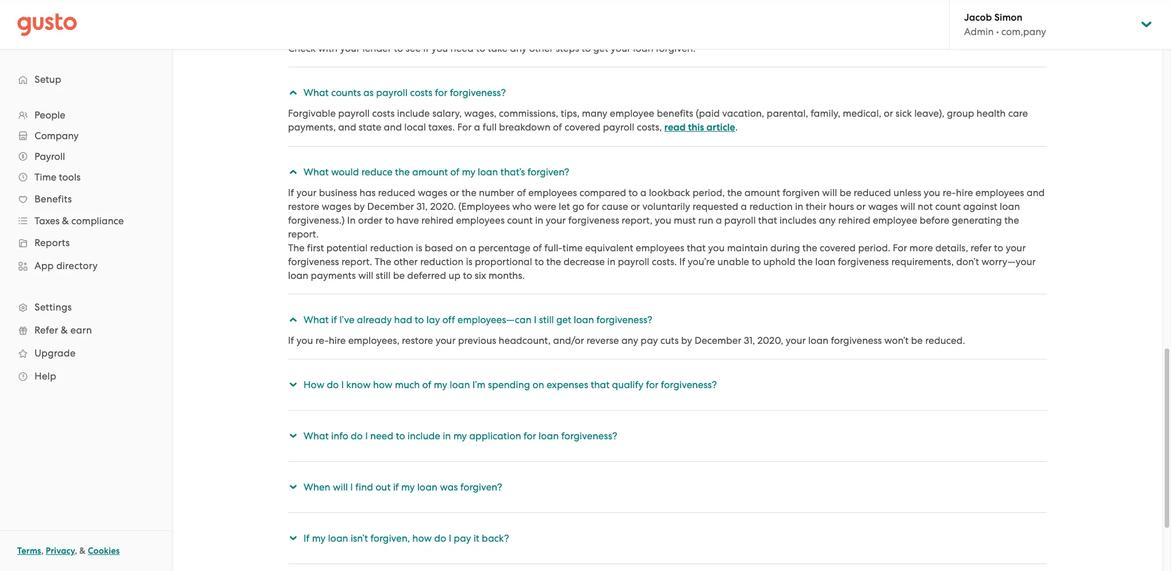 Task type: vqa. For each thing, say whether or not it's contained in the screenshot.
topmost the forgiven?
yes



Task type: locate. For each thing, give the bounding box(es) containing it.
arrow right image inside what info do i need to include in my application for loan forgiveness? tab
[[286, 431, 300, 441]]

forgiveness? inside tab
[[561, 430, 617, 442]]

& for compliance
[[62, 215, 69, 227]]

for
[[457, 121, 472, 133], [893, 242, 907, 254]]

hire inside if your business has reduced wages or the number of employees compared to a lookback period, the amount forgiven will be reduced unless you re-hire employees and restore wages by december 31, 2020. (employees who were let go for cause or voluntarily requested a reduction in their hours or wages will not count against loan forgiveness.) in order to have rehired employees count in your forgiveness report, you must run a payroll that includes any rehired employee before generating the report. the first potential reduction is based on a percentage of full-time equivalent employees that you maintain during the covered period. for more details, refer to your forgiveness report. the other reduction is proportional to the decrease in payroll costs. if you're unable to uphold the loan forgiveness requirements, don't worry—your loan payments will still be deferred up to six months.
[[956, 187, 973, 198]]

1 horizontal spatial other
[[529, 43, 554, 54]]

1 vertical spatial hire
[[329, 335, 346, 346]]

costs up salary,
[[410, 87, 433, 98]]

the right during
[[803, 242, 818, 254]]

payroll down requested
[[725, 215, 756, 226]]

other inside if your business has reduced wages or the number of employees compared to a lookback period, the amount forgiven will be reduced unless you re-hire employees and restore wages by december 31, 2020. (employees who were let go for cause or voluntarily requested a reduction in their hours or wages will not count against loan forgiveness.) in order to have rehired employees count in your forgiveness report, you must run a payroll that includes any rehired employee before generating the report. the first potential reduction is based on a percentage of full-time equivalent employees that you maintain during the covered period. for more details, refer to your forgiveness report. the other reduction is proportional to the decrease in payroll costs. if you're unable to uphold the loan forgiveness requirements, don't worry—your loan payments will still be deferred up to six months.
[[394, 256, 418, 267]]

gusto navigation element
[[0, 49, 172, 406]]

you
[[432, 43, 448, 54], [924, 187, 941, 198], [655, 215, 672, 226], [708, 242, 725, 254], [297, 335, 313, 346]]

will right when
[[333, 481, 348, 493]]

arrow right image inside what counts as payroll costs for forgiveness? tab
[[286, 88, 300, 97]]

already
[[357, 314, 392, 326]]

1 horizontal spatial ,
[[75, 546, 77, 556]]

reduction
[[750, 201, 793, 212], [370, 242, 414, 254], [420, 256, 464, 267]]

0 vertical spatial how
[[373, 379, 393, 390]]

arrow right image inside how do i know how much of my loan i'm spending on expenses that qualify for forgiveness? tab
[[286, 380, 300, 390]]

& inside dropdown button
[[62, 215, 69, 227]]

counts
[[331, 87, 361, 98]]

2 horizontal spatial and
[[1027, 187, 1045, 198]]

reduced up the hours
[[854, 187, 891, 198]]

restore up forgiveness.)
[[288, 201, 319, 212]]

arrow right image
[[286, 315, 300, 325], [286, 380, 300, 390], [286, 431, 300, 441]]

count down who
[[507, 215, 533, 226]]

31, left the 2020,
[[744, 335, 755, 346]]

3 arrow right image from the top
[[286, 431, 300, 441]]

0 horizontal spatial if
[[331, 314, 337, 326]]

qualify
[[612, 379, 644, 390]]

reduced.
[[926, 335, 965, 346]]

0 vertical spatial forgiven?
[[528, 166, 570, 178]]

0 vertical spatial pay
[[641, 335, 658, 346]]

by right cuts
[[681, 335, 692, 346]]

my up (employees
[[462, 166, 476, 178]]

forgiveness? up wages,
[[450, 87, 506, 98]]

pay left cuts
[[641, 335, 658, 346]]

2 vertical spatial any
[[622, 335, 638, 346]]

will inside tab
[[333, 481, 348, 493]]

need right the info
[[370, 430, 393, 442]]

home image
[[17, 13, 77, 36]]

to left see
[[394, 43, 403, 54]]

for down wages,
[[457, 121, 472, 133]]

0 vertical spatial 31,
[[417, 201, 428, 212]]

1 , from the left
[[41, 546, 44, 556]]

do right the info
[[351, 430, 363, 442]]

if your business has reduced wages or the number of employees compared to a lookback period, the amount forgiven will be reduced unless you re-hire employees and restore wages by december 31, 2020. (employees who were let go for cause or voluntarily requested a reduction in their hours or wages will not count against loan forgiveness.) in order to have rehired employees count in your forgiveness report, you must run a payroll that includes any rehired employee before generating the report. the first potential reduction is based on a percentage of full-time equivalent employees that you maintain during the covered period. for more details, refer to your forgiveness report. the other reduction is proportional to the decrease in payroll costs. if you're unable to uphold the loan forgiveness requirements, don't worry—your loan payments will still be deferred up to six months.
[[288, 187, 1045, 281]]

loan up number
[[478, 166, 498, 178]]

need inside tab
[[370, 430, 393, 442]]

on inside tab
[[533, 379, 544, 390]]

1 horizontal spatial if
[[393, 481, 399, 493]]

hire up the against
[[956, 187, 973, 198]]

1 vertical spatial that
[[687, 242, 706, 254]]

won't
[[885, 335, 909, 346]]

what
[[304, 87, 329, 98], [304, 166, 329, 178], [304, 314, 329, 326], [304, 430, 329, 442]]

0 horizontal spatial by
[[354, 201, 365, 212]]

december inside if your business has reduced wages or the number of employees compared to a lookback period, the amount forgiven will be reduced unless you re-hire employees and restore wages by december 31, 2020. (employees who were let go for cause or voluntarily requested a reduction in their hours or wages will not count against loan forgiveness.) in order to have rehired employees count in your forgiveness report, you must run a payroll that includes any rehired employee before generating the report. the first potential reduction is based on a percentage of full-time equivalent employees that you maintain during the covered period. for more details, refer to your forgiveness report. the other reduction is proportional to the decrease in payroll costs. if you're unable to uphold the loan forgiveness requirements, don't worry—your loan payments will still be deferred up to six months.
[[367, 201, 414, 212]]

1 horizontal spatial forgiven?
[[528, 166, 570, 178]]

for inside if your business has reduced wages or the number of employees compared to a lookback period, the amount forgiven will be reduced unless you re-hire employees and restore wages by december 31, 2020. (employees who were let go for cause or voluntarily requested a reduction in their hours or wages will not count against loan forgiveness.) in order to have rehired employees count in your forgiveness report, you must run a payroll that includes any rehired employee before generating the report. the first potential reduction is based on a percentage of full-time equivalent employees that you maintain during the covered period. for more details, refer to your forgiveness report. the other reduction is proportional to the decrease in payroll costs. if you're unable to uphold the loan forgiveness requirements, don't worry—your loan payments will still be deferred up to six months.
[[587, 201, 600, 212]]

if inside when will i find out if my loan was forgiven? tab
[[393, 481, 399, 493]]

back?
[[482, 533, 509, 544]]

arrow right image
[[286, 88, 300, 97], [286, 167, 300, 177], [286, 482, 300, 492], [286, 533, 300, 543]]

tools
[[59, 171, 81, 183]]

2 vertical spatial if
[[393, 481, 399, 493]]

arrow right image for what if i've already had to lay off employees—can i still get loan forgiveness?
[[286, 315, 300, 325]]

taxes & compliance
[[35, 215, 124, 227]]

in left application
[[443, 430, 451, 442]]

0 horizontal spatial ,
[[41, 546, 44, 556]]

get inside tab
[[557, 314, 572, 326]]

the
[[288, 242, 305, 254], [375, 256, 391, 267]]

forgivable payroll costs include salary, wages, commissions, tips, many employee benefits (paid vacation, parental, family, medical, or sick leave), group health care payments, and state and local taxes. for a full breakdown of covered payroll costs,
[[288, 108, 1028, 133]]

arrow right image for what counts as payroll costs for forgiveness?
[[286, 88, 300, 97]]

•
[[996, 26, 999, 37]]

that
[[758, 215, 777, 226], [687, 242, 706, 254], [591, 379, 610, 390]]

unless
[[894, 187, 922, 198]]

,
[[41, 546, 44, 556], [75, 546, 77, 556]]

if right see
[[423, 43, 429, 54]]

you down voluntarily
[[655, 215, 672, 226]]

my
[[462, 166, 476, 178], [434, 379, 447, 390], [454, 430, 467, 442], [401, 481, 415, 493], [312, 533, 326, 544]]

for inside forgivable payroll costs include salary, wages, commissions, tips, many employee benefits (paid vacation, parental, family, medical, or sick leave), group health care payments, and state and local taxes. for a full breakdown of covered payroll costs,
[[457, 121, 472, 133]]

if
[[288, 187, 294, 198], [680, 256, 686, 267], [288, 335, 294, 346], [304, 533, 310, 544]]

31, inside if your business has reduced wages or the number of employees compared to a lookback period, the amount forgiven will be reduced unless you re-hire employees and restore wages by december 31, 2020. (employees who were let go for cause or voluntarily requested a reduction in their hours or wages will not count against loan forgiveness.) in order to have rehired employees count in your forgiveness report, you must run a payroll that includes any rehired employee before generating the report. the first potential reduction is based on a percentage of full-time equivalent employees that you maintain during the covered period. for more details, refer to your forgiveness report. the other reduction is proportional to the decrease in payroll costs. if you're unable to uphold the loan forgiveness requirements, don't worry—your loan payments will still be deferred up to six months.
[[417, 201, 428, 212]]

december up 'have'
[[367, 201, 414, 212]]

company
[[35, 130, 79, 141]]

1 vertical spatial re-
[[316, 335, 329, 346]]

any right reverse
[[622, 335, 638, 346]]

you up the you're
[[708, 242, 725, 254]]

if right out
[[393, 481, 399, 493]]

1 vertical spatial amount
[[745, 187, 780, 198]]

loan
[[633, 43, 654, 54], [478, 166, 498, 178], [1000, 201, 1020, 212], [815, 256, 836, 267], [288, 270, 308, 281], [574, 314, 594, 326], [808, 335, 829, 346], [450, 379, 470, 390], [539, 430, 559, 442], [417, 481, 438, 493], [328, 533, 348, 544]]

loan right application
[[539, 430, 559, 442]]

still left deferred
[[376, 270, 391, 281]]

worry—your
[[982, 256, 1036, 267]]

0 horizontal spatial costs
[[372, 108, 395, 119]]

0 vertical spatial need
[[451, 43, 474, 54]]

article
[[707, 121, 736, 133]]

2 horizontal spatial do
[[434, 533, 446, 544]]

get
[[593, 43, 608, 54], [557, 314, 572, 326]]

2 , from the left
[[75, 546, 77, 556]]

what inside tab
[[304, 430, 329, 442]]

0 vertical spatial include
[[397, 108, 430, 119]]

terms , privacy , & cookies
[[17, 546, 120, 556]]

1 vertical spatial costs
[[372, 108, 395, 119]]

for left "more" on the right of the page
[[893, 242, 907, 254]]

include inside forgivable payroll costs include salary, wages, commissions, tips, many employee benefits (paid vacation, parental, family, medical, or sick leave), group health care payments, and state and local taxes. for a full breakdown of covered payroll costs,
[[397, 108, 430, 119]]

on left the "expenses"
[[533, 379, 544, 390]]

1 vertical spatial how
[[413, 533, 432, 544]]

covered inside if your business has reduced wages or the number of employees compared to a lookback period, the amount forgiven will be reduced unless you re-hire employees and restore wages by december 31, 2020. (employees who were let go for cause or voluntarily requested a reduction in their hours or wages will not count against loan forgiveness.) in order to have rehired employees count in your forgiveness report, you must run a payroll that includes any rehired employee before generating the report. the first potential reduction is based on a percentage of full-time equivalent employees that you maintain during the covered period. for more details, refer to your forgiveness report. the other reduction is proportional to the decrease in payroll costs. if you're unable to uphold the loan forgiveness requirements, don't worry—your loan payments will still be deferred up to six months.
[[820, 242, 856, 254]]

still inside tab
[[539, 314, 554, 326]]

3 what from the top
[[304, 314, 329, 326]]

other left steps at the top left of page
[[529, 43, 554, 54]]

i
[[534, 314, 537, 326], [341, 379, 344, 390], [365, 430, 368, 442], [350, 481, 353, 493], [449, 533, 451, 544]]

0 vertical spatial for
[[457, 121, 472, 133]]

0 vertical spatial do
[[327, 379, 339, 390]]

0 horizontal spatial 31,
[[417, 201, 428, 212]]

any down their
[[819, 215, 836, 226]]

get right steps at the top left of page
[[593, 43, 608, 54]]

time tools
[[35, 171, 81, 183]]

0 vertical spatial covered
[[565, 121, 601, 133]]

my left application
[[454, 430, 467, 442]]

to down maintain
[[752, 256, 761, 267]]

if for headcount,
[[288, 335, 294, 346]]

1 vertical spatial restore
[[402, 335, 433, 346]]

wages up the 2020.
[[418, 187, 448, 198]]

this
[[688, 121, 704, 133]]

0 vertical spatial report.
[[288, 228, 319, 240]]

is
[[416, 242, 423, 254], [466, 256, 473, 267]]

4 arrow right image from the top
[[286, 533, 300, 543]]

any for get
[[510, 43, 527, 54]]

medical,
[[843, 108, 882, 119]]

wages down unless
[[868, 201, 898, 212]]

0 vertical spatial be
[[840, 187, 852, 198]]

costs up state
[[372, 108, 395, 119]]

1 vertical spatial be
[[393, 270, 405, 281]]

1 vertical spatial for
[[893, 242, 907, 254]]

restore down had
[[402, 335, 433, 346]]

in
[[347, 215, 356, 226]]

out
[[376, 481, 391, 493]]

pay
[[641, 335, 658, 346], [454, 533, 471, 544]]

report,
[[622, 215, 653, 226]]

arrow right image inside if my loan isn't forgiven, how do i pay it back? tab
[[286, 533, 300, 543]]

1 horizontal spatial amount
[[745, 187, 780, 198]]

what left the info
[[304, 430, 329, 442]]

0 vertical spatial reduction
[[750, 201, 793, 212]]

do
[[327, 379, 339, 390], [351, 430, 363, 442], [434, 533, 446, 544]]

to inside tab
[[415, 314, 424, 326]]

arrow right image left the info
[[286, 431, 300, 441]]

what counts as payroll costs for forgiveness?
[[304, 87, 506, 98]]

unable
[[718, 256, 749, 267]]

if left "i've"
[[331, 314, 337, 326]]

1 horizontal spatial still
[[539, 314, 554, 326]]

1 vertical spatial if
[[331, 314, 337, 326]]

or left sick
[[884, 108, 894, 119]]

3 arrow right image from the top
[[286, 482, 300, 492]]

payroll right as at the left top
[[376, 87, 408, 98]]

pay left it
[[454, 533, 471, 544]]

i inside tab
[[365, 430, 368, 442]]

privacy
[[46, 546, 75, 556]]

1 horizontal spatial be
[[840, 187, 852, 198]]

setup link
[[12, 69, 160, 90]]

december right cuts
[[695, 335, 742, 346]]

0 vertical spatial re-
[[943, 187, 956, 198]]

be right 'won't'
[[911, 335, 923, 346]]

1 vertical spatial need
[[370, 430, 393, 442]]

requested
[[693, 201, 739, 212]]

what info do i need to include in my application for loan forgiveness? tab
[[286, 422, 1047, 450]]

if inside if my loan isn't forgiven, how do i pay it back? tab
[[304, 533, 310, 544]]

settings
[[35, 301, 72, 313]]

be up the hours
[[840, 187, 852, 198]]

0 horizontal spatial rehired
[[422, 215, 454, 226]]

2 horizontal spatial be
[[911, 335, 923, 346]]

1 horizontal spatial how
[[413, 533, 432, 544]]

what up forgivable
[[304, 87, 329, 98]]

0 horizontal spatial that
[[591, 379, 610, 390]]

2 vertical spatial &
[[79, 546, 86, 556]]

1 rehired from the left
[[422, 215, 454, 226]]

1 horizontal spatial for
[[893, 242, 907, 254]]

31, up 'have'
[[417, 201, 428, 212]]

the right reduce
[[395, 166, 410, 178]]

1 horizontal spatial re-
[[943, 187, 956, 198]]

isn't
[[351, 533, 368, 544]]

31,
[[417, 201, 428, 212], [744, 335, 755, 346]]

1 vertical spatial do
[[351, 430, 363, 442]]

their
[[806, 201, 827, 212]]

or up report,
[[631, 201, 640, 212]]

0 horizontal spatial on
[[456, 242, 467, 254]]

i right the info
[[365, 430, 368, 442]]

1 what from the top
[[304, 87, 329, 98]]

rehired
[[422, 215, 454, 226], [838, 215, 871, 226]]

lookback
[[649, 187, 690, 198]]

2 arrow right image from the top
[[286, 167, 300, 177]]

forgivable
[[288, 108, 336, 119]]

spending
[[488, 379, 530, 390]]

admin
[[964, 26, 994, 37]]

list
[[0, 105, 172, 388]]

4 what from the top
[[304, 430, 329, 442]]

was
[[440, 481, 458, 493]]

of up the 2020.
[[450, 166, 460, 178]]

1 vertical spatial by
[[681, 335, 692, 346]]

0 horizontal spatial covered
[[565, 121, 601, 133]]

1 vertical spatial arrow right image
[[286, 380, 300, 390]]

1 horizontal spatial reduced
[[854, 187, 891, 198]]

1 horizontal spatial by
[[681, 335, 692, 346]]

forgiveness?
[[450, 87, 506, 98], [597, 314, 653, 326], [661, 379, 717, 390], [561, 430, 617, 442]]

any inside if your business has reduced wages or the number of employees compared to a lookback period, the amount forgiven will be reduced unless you re-hire employees and restore wages by december 31, 2020. (employees who were let go for cause or voluntarily requested a reduction in their hours or wages will not count against loan forgiveness.) in order to have rehired employees count in your forgiveness report, you must run a payroll that includes any rehired employee before generating the report. the first potential reduction is based on a percentage of full-time equivalent employees that you maintain during the covered period. for more details, refer to your forgiveness report. the other reduction is proportional to the decrease in payroll costs. if you're unable to uphold the loan forgiveness requirements, don't worry—your loan payments will still be deferred up to six months.
[[819, 215, 836, 226]]

1 arrow right image from the top
[[286, 315, 300, 325]]

amount inside tab
[[412, 166, 448, 178]]

2 reduced from the left
[[854, 187, 891, 198]]

& left cookies button
[[79, 546, 86, 556]]

or
[[884, 108, 894, 119], [450, 187, 459, 198], [631, 201, 640, 212], [857, 201, 866, 212]]

if my loan isn't forgiven, how do i pay it back?
[[304, 533, 509, 544]]

1 horizontal spatial report.
[[342, 256, 372, 267]]

1 horizontal spatial employee
[[873, 215, 918, 226]]

your down off
[[436, 335, 456, 346]]

1 horizontal spatial rehired
[[838, 215, 871, 226]]

payments
[[311, 270, 356, 281]]

hire
[[956, 187, 973, 198], [329, 335, 346, 346]]

your right with
[[340, 43, 360, 54]]

jacob simon admin • com,pany
[[964, 12, 1047, 37]]

1 horizontal spatial the
[[375, 256, 391, 267]]

1 vertical spatial other
[[394, 256, 418, 267]]

for right application
[[524, 430, 536, 442]]

people
[[35, 109, 65, 121]]

0 horizontal spatial december
[[367, 201, 414, 212]]

in inside tab
[[443, 430, 451, 442]]

arrow right image inside when will i find out if my loan was forgiven? tab
[[286, 482, 300, 492]]

1 horizontal spatial and
[[384, 121, 402, 133]]

reports link
[[12, 232, 160, 253]]

0 vertical spatial if
[[423, 43, 429, 54]]

1 vertical spatial pay
[[454, 533, 471, 544]]

rehired down the 2020.
[[422, 215, 454, 226]]

help
[[35, 370, 56, 382]]

read
[[665, 121, 686, 133]]

2 vertical spatial arrow right image
[[286, 431, 300, 441]]

1 vertical spatial forgiven?
[[460, 481, 502, 493]]

reduction up includes
[[750, 201, 793, 212]]

1 horizontal spatial any
[[622, 335, 638, 346]]

if for pay
[[304, 533, 310, 544]]

is left based
[[416, 242, 423, 254]]

for up salary,
[[435, 87, 448, 98]]

terms link
[[17, 546, 41, 556]]

up
[[449, 270, 461, 281]]

any for december
[[622, 335, 638, 346]]

you right see
[[432, 43, 448, 54]]

hire down "i've"
[[329, 335, 346, 346]]

1 horizontal spatial do
[[351, 430, 363, 442]]

loan inside tab
[[539, 430, 559, 442]]

0 horizontal spatial for
[[457, 121, 472, 133]]

list containing people
[[0, 105, 172, 388]]

payments,
[[288, 121, 336, 133]]

& right taxes
[[62, 215, 69, 227]]

include inside tab
[[408, 430, 440, 442]]

arrow right image inside what if i've already had to lay off employees—can i still get loan forgiveness? tab
[[286, 315, 300, 325]]

0 vertical spatial amount
[[412, 166, 448, 178]]

count
[[935, 201, 961, 212], [507, 215, 533, 226]]

0 vertical spatial on
[[456, 242, 467, 254]]

1 vertical spatial still
[[539, 314, 554, 326]]

2 arrow right image from the top
[[286, 380, 300, 390]]

, left privacy
[[41, 546, 44, 556]]

0 horizontal spatial restore
[[288, 201, 319, 212]]

1 horizontal spatial december
[[695, 335, 742, 346]]

if you re-hire employees, restore your previous headcount, and/or reverse any pay cuts by december 31, 2020, your loan forgiveness won't be reduced.
[[288, 335, 965, 346]]

0 vertical spatial any
[[510, 43, 527, 54]]

cause
[[602, 201, 628, 212]]

a inside forgivable payroll costs include salary, wages, commissions, tips, many employee benefits (paid vacation, parental, family, medical, or sick leave), group health care payments, and state and local taxes. for a full breakdown of covered payroll costs,
[[474, 121, 480, 133]]

compared
[[580, 187, 626, 198]]

2 what from the top
[[304, 166, 329, 178]]

0 vertical spatial hire
[[956, 187, 973, 198]]

arrow right image inside what would reduce the amount of my loan that's forgiven? tab
[[286, 167, 300, 177]]

0 horizontal spatial is
[[416, 242, 423, 254]]

arrow right image left "i've"
[[286, 315, 300, 325]]

0 vertical spatial restore
[[288, 201, 319, 212]]

1 arrow right image from the top
[[286, 88, 300, 97]]

what left "i've"
[[304, 314, 329, 326]]

employee inside forgivable payroll costs include salary, wages, commissions, tips, many employee benefits (paid vacation, parental, family, medical, or sick leave), group health care payments, and state and local taxes. for a full breakdown of covered payroll costs,
[[610, 108, 655, 119]]

2 vertical spatial that
[[591, 379, 610, 390]]

do right how
[[327, 379, 339, 390]]

of right much
[[422, 379, 432, 390]]

0 horizontal spatial forgiven?
[[460, 481, 502, 493]]

covered
[[565, 121, 601, 133], [820, 242, 856, 254]]

how right the forgiven,
[[413, 533, 432, 544]]

employees,
[[348, 335, 400, 346]]

& left earn
[[61, 324, 68, 336]]

state
[[359, 121, 381, 133]]

0 horizontal spatial other
[[394, 256, 418, 267]]

0 vertical spatial by
[[354, 201, 365, 212]]

to left six
[[463, 270, 472, 281]]

1 horizontal spatial covered
[[820, 242, 856, 254]]

that up the you're
[[687, 242, 706, 254]]

for inside tab
[[524, 430, 536, 442]]

employees
[[529, 187, 577, 198], [976, 187, 1025, 198], [456, 215, 505, 226], [636, 242, 685, 254]]

1 vertical spatial covered
[[820, 242, 856, 254]]

arrow right image left how
[[286, 380, 300, 390]]



Task type: describe. For each thing, give the bounding box(es) containing it.
1 vertical spatial the
[[375, 256, 391, 267]]

you up how
[[297, 335, 313, 346]]

pay inside tab
[[454, 533, 471, 544]]

what for what counts as payroll costs for forgiveness?
[[304, 87, 329, 98]]

0 horizontal spatial reduction
[[370, 242, 414, 254]]

breakdown
[[499, 121, 551, 133]]

in down "were"
[[535, 215, 544, 226]]

voluntarily
[[643, 201, 690, 212]]

what would reduce the amount of my loan that's forgiven? tab
[[286, 158, 1047, 186]]

what for what would reduce the amount of my loan that's forgiven?
[[304, 166, 329, 178]]

to up report,
[[629, 187, 638, 198]]

employees up the against
[[976, 187, 1025, 198]]

forgiven? for when will i find out if my loan was forgiven?
[[460, 481, 502, 493]]

of left full-
[[533, 242, 542, 254]]

2 vertical spatial reduction
[[420, 256, 464, 267]]

when will i find out if my loan was forgiven? tab
[[286, 473, 1047, 501]]

or right the hours
[[857, 201, 866, 212]]

costs inside tab
[[410, 87, 433, 98]]

forgiven
[[783, 187, 820, 198]]

the up requested
[[728, 187, 742, 198]]

payroll
[[35, 151, 65, 162]]

2020.
[[430, 201, 456, 212]]

were
[[534, 201, 556, 212]]

payroll down many
[[603, 121, 635, 133]]

for inside if your business has reduced wages or the number of employees compared to a lookback period, the amount forgiven will be reduced unless you re-hire employees and restore wages by december 31, 2020. (employees who were let go for cause or voluntarily requested a reduction in their hours or wages will not count against loan forgiveness.) in order to have rehired employees count in your forgiveness report, you must run a payroll that includes any rehired employee before generating the report. the first potential reduction is based on a percentage of full-time equivalent employees that you maintain during the covered period. for more details, refer to your forgiveness report. the other reduction is proportional to the decrease in payroll costs. if you're unable to uphold the loan forgiveness requirements, don't worry—your loan payments will still be deferred up to six months.
[[893, 242, 907, 254]]

cuts
[[661, 335, 679, 346]]

a left 'lookback'
[[641, 187, 647, 198]]

benefits
[[657, 108, 694, 119]]

1 horizontal spatial that
[[687, 242, 706, 254]]

as
[[364, 87, 374, 98]]

forgiveness down first
[[288, 256, 339, 267]]

0 horizontal spatial and
[[338, 121, 356, 133]]

my right much
[[434, 379, 447, 390]]

of up who
[[517, 187, 526, 198]]

details,
[[936, 242, 968, 254]]

parental,
[[767, 108, 808, 119]]

1 vertical spatial report.
[[342, 256, 372, 267]]

employee inside if your business has reduced wages or the number of employees compared to a lookback period, the amount forgiven will be reduced unless you re-hire employees and restore wages by december 31, 2020. (employees who were let go for cause or voluntarily requested a reduction in their hours or wages will not count against loan forgiveness.) in order to have rehired employees count in your forgiveness report, you must run a payroll that includes any rehired employee before generating the report. the first potential reduction is based on a percentage of full-time equivalent employees that you maintain during the covered period. for more details, refer to your forgiveness report. the other reduction is proportional to the decrease in payroll costs. if you're unable to uphold the loan forgiveness requirements, don't worry—your loan payments will still be deferred up to six months.
[[873, 215, 918, 226]]

employees up costs.
[[636, 242, 685, 254]]

taxes.
[[429, 121, 455, 133]]

in up includes
[[795, 201, 804, 212]]

would
[[331, 166, 359, 178]]

or inside forgivable payroll costs include salary, wages, commissions, tips, many employee benefits (paid vacation, parental, family, medical, or sick leave), group health care payments, and state and local taxes. for a full breakdown of covered payroll costs,
[[884, 108, 894, 119]]

to inside tab
[[396, 430, 405, 442]]

0 vertical spatial the
[[288, 242, 305, 254]]

2 rehired from the left
[[838, 215, 871, 226]]

check with your lender to see if you need to take any other steps to get your loan forgiven.
[[288, 43, 696, 54]]

loan right uphold
[[815, 256, 836, 267]]

loan down first
[[288, 270, 308, 281]]

what for what info do i need to include in my application for loan forgiveness?
[[304, 430, 329, 442]]

0 horizontal spatial be
[[393, 270, 405, 281]]

the inside tab
[[395, 166, 410, 178]]

or up the 2020.
[[450, 187, 459, 198]]

more
[[910, 242, 933, 254]]

2 vertical spatial be
[[911, 335, 923, 346]]

don't
[[957, 256, 979, 267]]

headcount,
[[499, 335, 551, 346]]

the up (employees
[[462, 187, 477, 198]]

time
[[563, 242, 583, 254]]

refer & earn link
[[12, 320, 160, 340]]

i left 'know'
[[341, 379, 344, 390]]

re- inside if your business has reduced wages or the number of employees compared to a lookback period, the amount forgiven will be reduced unless you re-hire employees and restore wages by december 31, 2020. (employees who were let go for cause or voluntarily requested a reduction in their hours or wages will not count against loan forgiveness.) in order to have rehired employees count in your forgiveness report, you must run a payroll that includes any rehired employee before generating the report. the first potential reduction is based on a percentage of full-time equivalent employees that you maintain during the covered period. for more details, refer to your forgiveness report. the other reduction is proportional to the decrease in payroll costs. if you're unable to uphold the loan forgiveness requirements, don't worry—your loan payments will still be deferred up to six months.
[[943, 187, 956, 198]]

1 horizontal spatial need
[[451, 43, 474, 54]]

local
[[404, 121, 426, 133]]

see
[[406, 43, 421, 54]]

jacob
[[964, 12, 992, 24]]

forgiveness left 'won't'
[[831, 335, 882, 346]]

loan right the 2020,
[[808, 335, 829, 346]]

payroll button
[[12, 146, 160, 167]]

loan left forgiven.
[[633, 43, 654, 54]]

terms
[[17, 546, 41, 556]]

a up six
[[470, 242, 476, 254]]

employees up "were"
[[529, 187, 577, 198]]

had
[[394, 314, 412, 326]]

upgrade link
[[12, 343, 160, 363]]

to right proportional
[[535, 256, 544, 267]]

forgiven.
[[656, 43, 696, 54]]

forgiveness? down cuts
[[661, 379, 717, 390]]

to up worry—your
[[994, 242, 1004, 254]]

against
[[964, 201, 998, 212]]

loan up and/or at the bottom left of the page
[[574, 314, 594, 326]]

com,pany
[[1002, 26, 1047, 37]]

company button
[[12, 125, 160, 146]]

lender
[[363, 43, 392, 54]]

will down unless
[[901, 201, 916, 212]]

my left isn't
[[312, 533, 326, 544]]

payroll down equivalent
[[618, 256, 650, 267]]

much
[[395, 379, 420, 390]]

taxes
[[35, 215, 60, 227]]

months.
[[489, 270, 525, 281]]

order
[[358, 215, 383, 226]]

loan left "i'm"
[[450, 379, 470, 390]]

on inside if your business has reduced wages or the number of employees compared to a lookback period, the amount forgiven will be reduced unless you re-hire employees and restore wages by december 31, 2020. (employees who were let go for cause or voluntarily requested a reduction in their hours or wages will not count against loan forgiveness.) in order to have rehired employees count in your forgiveness report, you must run a payroll that includes any rehired employee before generating the report. the first potential reduction is based on a percentage of full-time equivalent employees that you maintain during the covered period. for more details, refer to your forgiveness report. the other reduction is proportional to the decrease in payroll costs. if you're unable to uphold the loan forgiveness requirements, don't worry—your loan payments will still be deferred up to six months.
[[456, 242, 467, 254]]

what would reduce the amount of my loan that's forgiven?
[[304, 166, 570, 178]]

setup
[[35, 74, 61, 85]]

i up headcount,
[[534, 314, 537, 326]]

forgiveness down go at the left top of page
[[568, 215, 619, 226]]

your right steps at the top left of page
[[611, 43, 631, 54]]

reports
[[35, 237, 70, 248]]

wages,
[[464, 108, 497, 119]]

will up the hours
[[822, 187, 837, 198]]

a right run
[[716, 215, 722, 226]]

the down during
[[798, 256, 813, 267]]

arrow right image for what info do i need to include in my application for loan forgiveness?
[[286, 431, 300, 441]]

employees down (employees
[[456, 215, 505, 226]]

your up forgiveness.)
[[297, 187, 317, 198]]

your up worry—your
[[1006, 242, 1026, 254]]

loan left was
[[417, 481, 438, 493]]

what if i've already had to lay off employees—can i still get loan forgiveness?
[[304, 314, 653, 326]]

read this article link
[[665, 121, 736, 133]]

restore inside if your business has reduced wages or the number of employees compared to a lookback period, the amount forgiven will be reduced unless you re-hire employees and restore wages by december 31, 2020. (employees who were let go for cause or voluntarily requested a reduction in their hours or wages will not count against loan forgiveness.) in order to have rehired employees count in your forgiveness report, you must run a payroll that includes any rehired employee before generating the report. the first potential reduction is based on a percentage of full-time equivalent employees that you maintain during the covered period. for more details, refer to your forgiveness report. the other reduction is proportional to the decrease in payroll costs. if you're unable to uphold the loan forgiveness requirements, don't worry—your loan payments will still be deferred up to six months.
[[288, 201, 319, 212]]

my right out
[[401, 481, 415, 493]]

1 horizontal spatial get
[[593, 43, 608, 54]]

1 vertical spatial 31,
[[744, 335, 755, 346]]

your down "let"
[[546, 215, 566, 226]]

includes
[[780, 215, 817, 226]]

loan left isn't
[[328, 533, 348, 544]]

1 reduced from the left
[[378, 187, 416, 198]]

2 horizontal spatial reduction
[[750, 201, 793, 212]]

arrow right image for how do i know how much of my loan i'm spending on expenses that qualify for forgiveness?
[[286, 380, 300, 390]]

by inside if your business has reduced wages or the number of employees compared to a lookback period, the amount forgiven will be reduced unless you re-hire employees and restore wages by december 31, 2020. (employees who were let go for cause or voluntarily requested a reduction in their hours or wages will not count against loan forgiveness.) in order to have rehired employees count in your forgiveness report, you must run a payroll that includes any rehired employee before generating the report. the first potential reduction is based on a percentage of full-time equivalent employees that you maintain during the covered period. for more details, refer to your forgiveness report. the other reduction is proportional to the decrease in payroll costs. if you're unable to uphold the loan forgiveness requirements, don't worry—your loan payments will still be deferred up to six months.
[[354, 201, 365, 212]]

& for earn
[[61, 324, 68, 336]]

group
[[947, 108, 974, 119]]

that inside tab
[[591, 379, 610, 390]]

the down full-
[[547, 256, 561, 267]]

based
[[425, 242, 453, 254]]

refer
[[971, 242, 992, 254]]

compliance
[[71, 215, 124, 227]]

my inside tab
[[454, 430, 467, 442]]

1 vertical spatial december
[[695, 335, 742, 346]]

requirements,
[[892, 256, 954, 267]]

time tools button
[[12, 167, 160, 187]]

with
[[318, 43, 338, 54]]

help link
[[12, 366, 160, 386]]

to right steps at the top left of page
[[582, 43, 591, 54]]

if for number
[[288, 187, 294, 198]]

0 vertical spatial other
[[529, 43, 554, 54]]

forgiven? for what would reduce the amount of my loan that's forgiven?
[[528, 166, 570, 178]]

1 horizontal spatial is
[[466, 256, 473, 267]]

still inside if your business has reduced wages or the number of employees compared to a lookback period, the amount forgiven will be reduced unless you re-hire employees and restore wages by december 31, 2020. (employees who were let go for cause or voluntarily requested a reduction in their hours or wages will not count against loan forgiveness.) in order to have rehired employees count in your forgiveness report, you must run a payroll that includes any rehired employee before generating the report. the first potential reduction is based on a percentage of full-time equivalent employees that you maintain during the covered period. for more details, refer to your forgiveness report. the other reduction is proportional to the decrease in payroll costs. if you're unable to uphold the loan forgiveness requirements, don't worry—your loan payments will still be deferred up to six months.
[[376, 270, 391, 281]]

not
[[918, 201, 933, 212]]

loan right the against
[[1000, 201, 1020, 212]]

you're
[[688, 256, 715, 267]]

in down equivalent
[[607, 256, 616, 267]]

number
[[479, 187, 515, 198]]

will right 'payments'
[[358, 270, 373, 281]]

and/or
[[553, 335, 584, 346]]

what if i've already had to lay off employees—can i still get loan forgiveness? tab
[[286, 306, 1047, 334]]

costs inside forgivable payroll costs include salary, wages, commissions, tips, many employee benefits (paid vacation, parental, family, medical, or sick leave), group health care payments, and state and local taxes. for a full breakdown of covered payroll costs,
[[372, 108, 395, 119]]

sick
[[896, 108, 912, 119]]

i've
[[339, 314, 355, 326]]

i left the 'find'
[[350, 481, 353, 493]]

a right requested
[[741, 201, 747, 212]]

to left take
[[476, 43, 485, 54]]

amount inside if your business has reduced wages or the number of employees compared to a lookback period, the amount forgiven will be reduced unless you re-hire employees and restore wages by december 31, 2020. (employees who were let go for cause or voluntarily requested a reduction in their hours or wages will not count against loan forgiveness.) in order to have rehired employees count in your forgiveness report, you must run a payroll that includes any rehired employee before generating the report. the first potential reduction is based on a percentage of full-time equivalent employees that you maintain during the covered period. for more details, refer to your forgiveness report. the other reduction is proportional to the decrease in payroll costs. if you're unable to uphold the loan forgiveness requirements, don't worry—your loan payments will still be deferred up to six months.
[[745, 187, 780, 198]]

and inside if your business has reduced wages or the number of employees compared to a lookback period, the amount forgiven will be reduced unless you re-hire employees and restore wages by december 31, 2020. (employees who were let go for cause or voluntarily requested a reduction in their hours or wages will not count against loan forgiveness.) in order to have rehired employees count in your forgiveness report, you must run a payroll that includes any rehired employee before generating the report. the first potential reduction is based on a percentage of full-time equivalent employees that you maintain during the covered period. for more details, refer to your forgiveness report. the other reduction is proportional to the decrease in payroll costs. if you're unable to uphold the loan forgiveness requirements, don't worry—your loan payments will still be deferred up to six months.
[[1027, 187, 1045, 198]]

read this article .
[[665, 121, 738, 133]]

0 horizontal spatial re-
[[316, 335, 329, 346]]

2 horizontal spatial wages
[[868, 201, 898, 212]]

if my loan isn't forgiven, how do i pay it back? tab
[[286, 524, 1047, 552]]

you up not
[[924, 187, 941, 198]]

2 vertical spatial do
[[434, 533, 446, 544]]

.
[[736, 121, 738, 133]]

if inside what if i've already had to lay off employees—can i still get loan forgiveness? tab
[[331, 314, 337, 326]]

forgiveness.)
[[288, 215, 345, 226]]

arrow right image for when will i find out if my loan was forgiven?
[[286, 482, 300, 492]]

what for what if i've already had to lay off employees—can i still get loan forgiveness?
[[304, 314, 329, 326]]

info
[[331, 430, 348, 442]]

tips,
[[561, 108, 580, 119]]

0 horizontal spatial do
[[327, 379, 339, 390]]

do inside tab
[[351, 430, 363, 442]]

0 vertical spatial is
[[416, 242, 423, 254]]

0 horizontal spatial wages
[[322, 201, 351, 212]]

reverse
[[587, 335, 619, 346]]

0 horizontal spatial count
[[507, 215, 533, 226]]

covered inside forgivable payroll costs include salary, wages, commissions, tips, many employee benefits (paid vacation, parental, family, medical, or sick leave), group health care payments, and state and local taxes. for a full breakdown of covered payroll costs,
[[565, 121, 601, 133]]

that's
[[501, 166, 525, 178]]

1 horizontal spatial wages
[[418, 187, 448, 198]]

go
[[573, 201, 585, 212]]

proportional
[[475, 256, 532, 267]]

off
[[443, 314, 455, 326]]

benefits
[[35, 193, 72, 205]]

costs,
[[637, 121, 662, 133]]

how do i know how much of my loan i'm spending on expenses that qualify for forgiveness? tab
[[286, 371, 1047, 399]]

refer
[[35, 324, 58, 336]]

i left it
[[449, 533, 451, 544]]

of inside forgivable payroll costs include salary, wages, commissions, tips, many employee benefits (paid vacation, parental, family, medical, or sick leave), group health care payments, and state and local taxes. for a full breakdown of covered payroll costs,
[[553, 121, 562, 133]]

check
[[288, 43, 316, 54]]

app directory
[[35, 260, 98, 271]]

vacation,
[[722, 108, 765, 119]]

arrow right image for if my loan isn't forgiven, how do i pay it back?
[[286, 533, 300, 543]]

forgiveness? up if you re-hire employees, restore your previous headcount, and/or reverse any pay cuts by december 31, 2020, your loan forgiveness won't be reduced.
[[597, 314, 653, 326]]

for right qualify
[[646, 379, 659, 390]]

the right generating
[[1005, 215, 1020, 226]]

0 horizontal spatial how
[[373, 379, 393, 390]]

to left 'have'
[[385, 215, 394, 226]]

let
[[559, 201, 570, 212]]

arrow right image for what would reduce the amount of my loan that's forgiven?
[[286, 167, 300, 177]]

1 horizontal spatial pay
[[641, 335, 658, 346]]

payroll up state
[[338, 108, 370, 119]]

it
[[474, 533, 480, 544]]

maintain
[[727, 242, 768, 254]]

forgiveness down period.
[[838, 256, 889, 267]]

how do i know how much of my loan i'm spending on expenses that qualify for forgiveness?
[[304, 379, 717, 390]]

app directory link
[[12, 255, 160, 276]]

0 vertical spatial that
[[758, 215, 777, 226]]

payroll inside what counts as payroll costs for forgiveness? tab
[[376, 87, 408, 98]]

full
[[483, 121, 497, 133]]

what counts as payroll costs for forgiveness? tab
[[286, 79, 1047, 106]]

directory
[[56, 260, 98, 271]]

1 horizontal spatial count
[[935, 201, 961, 212]]

application
[[469, 430, 521, 442]]

cookies
[[88, 546, 120, 556]]

your right the 2020,
[[786, 335, 806, 346]]



